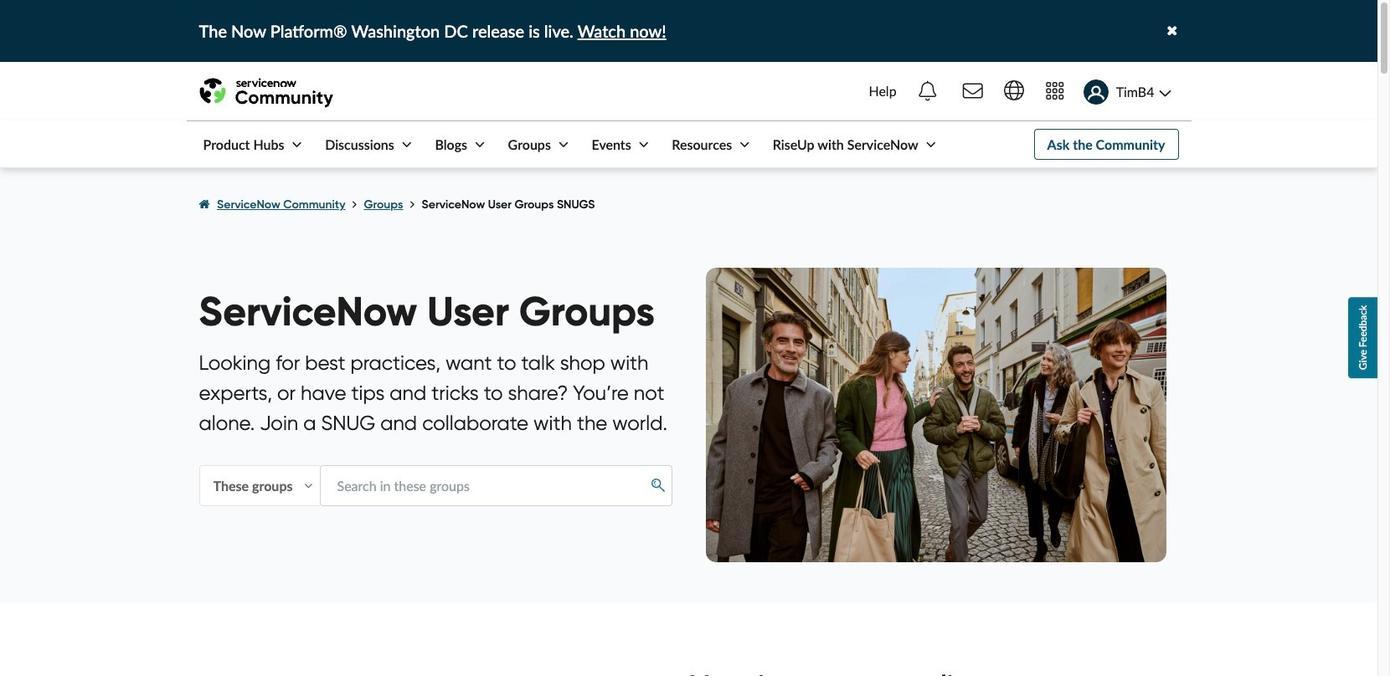 Task type: describe. For each thing, give the bounding box(es) containing it.
close image
[[1167, 24, 1178, 38]]



Task type: locate. For each thing, give the bounding box(es) containing it.
list
[[199, 182, 1179, 228]]

timb4 image
[[1084, 79, 1109, 104]]

menu bar
[[186, 122, 940, 168]]

language selector image
[[1004, 80, 1024, 100]]

None submit
[[645, 474, 671, 498]]

Search text field
[[320, 466, 672, 507]]



Task type: vqa. For each thing, say whether or not it's contained in the screenshot.
SUBMIT
yes



